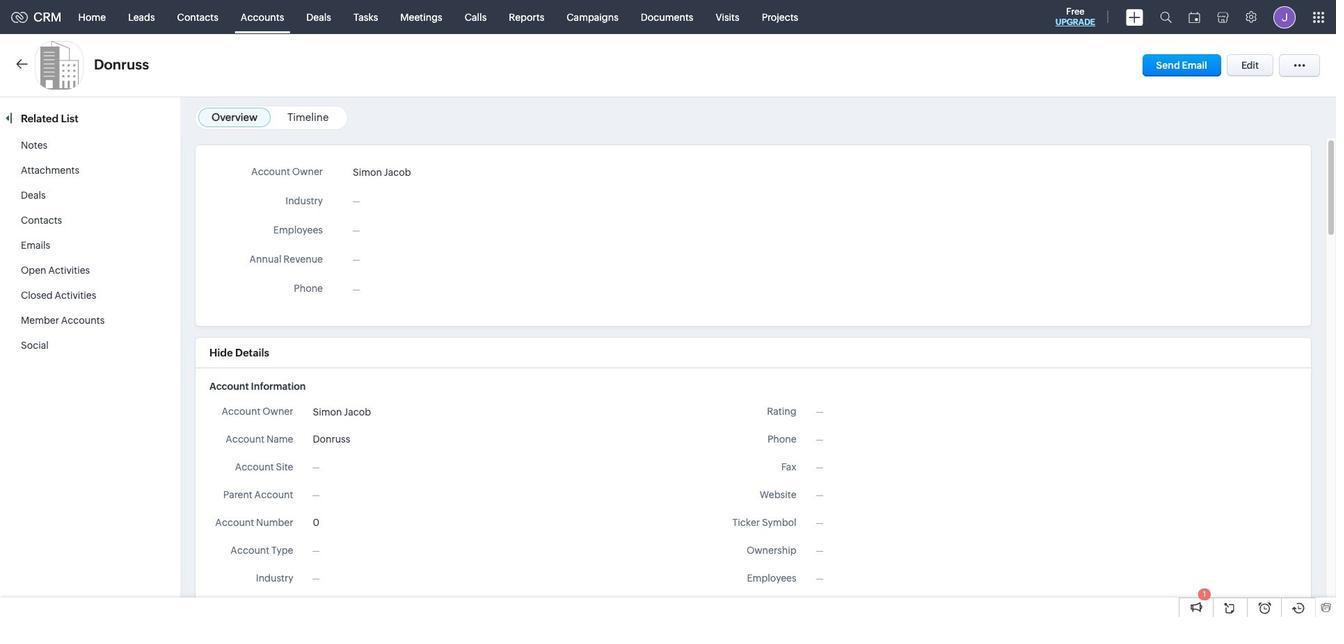 Task type: locate. For each thing, give the bounding box(es) containing it.
search element
[[1152, 0, 1180, 34]]

logo image
[[11, 11, 28, 23]]

profile element
[[1265, 0, 1304, 34]]

create menu element
[[1118, 0, 1152, 34]]



Task type: describe. For each thing, give the bounding box(es) containing it.
calendar image
[[1189, 11, 1200, 23]]

create menu image
[[1126, 9, 1143, 25]]

profile image
[[1273, 6, 1296, 28]]

search image
[[1160, 11, 1172, 23]]



Task type: vqa. For each thing, say whether or not it's contained in the screenshot.
logo
yes



